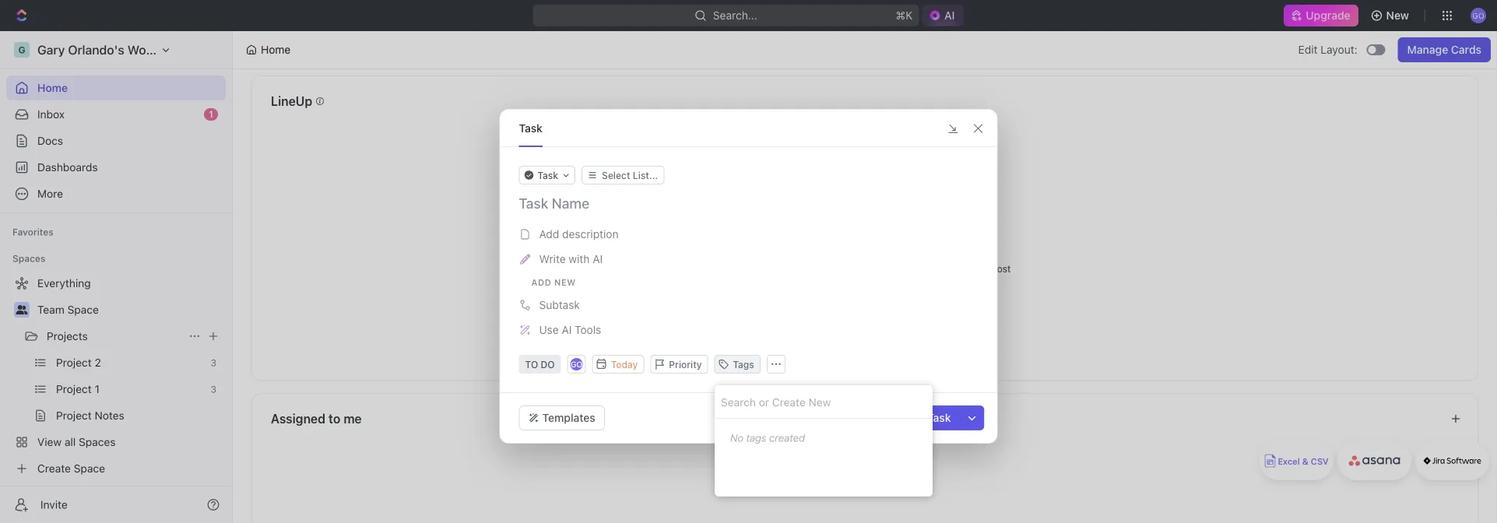 Task type: vqa. For each thing, say whether or not it's contained in the screenshot.
Home
yes



Task type: locate. For each thing, give the bounding box(es) containing it.
with
[[569, 253, 590, 266]]

1 vertical spatial add
[[947, 263, 965, 274]]

add inside lineup keeps your most important tasks in one list. add your most important task to get started.
[[947, 263, 965, 274]]

0 horizontal spatial ai
[[562, 324, 572, 336]]

Search or Create New text field
[[715, 386, 933, 419]]

important up get
[[828, 263, 871, 274]]

lineup for lineup
[[271, 94, 312, 109]]

subtask
[[539, 299, 580, 311]]

1 your from the left
[[782, 263, 801, 274]]

1 vertical spatial lineup
[[719, 263, 750, 274]]

add right list.
[[947, 263, 965, 274]]

upgrade link
[[1285, 5, 1359, 26]]

edit layout:
[[1299, 43, 1358, 56]]

tasks
[[874, 263, 897, 274]]

ai inside "write with ai" "button"
[[593, 253, 603, 266]]

1 vertical spatial important
[[774, 276, 817, 287]]

add inside button
[[539, 228, 559, 241]]

home inside home link
[[37, 81, 68, 94]]

in
[[899, 263, 907, 274]]

0 horizontal spatial most
[[804, 263, 826, 274]]

tags
[[746, 432, 767, 444]]

2 your from the left
[[967, 263, 987, 274]]

0 horizontal spatial your
[[782, 263, 801, 274]]

edit
[[1299, 43, 1318, 56]]

new
[[555, 277, 576, 287]]

to left me
[[329, 412, 341, 426]]

add up write
[[539, 228, 559, 241]]

0 vertical spatial important
[[828, 263, 871, 274]]

docs
[[37, 134, 63, 147]]

team space link
[[37, 298, 223, 322]]

tree
[[6, 271, 226, 481]]

your right keeps
[[782, 263, 801, 274]]

tree containing team space
[[6, 271, 226, 481]]

add left new
[[532, 277, 552, 287]]

lineup
[[271, 94, 312, 109], [719, 263, 750, 274]]

projects
[[47, 330, 88, 343]]

1 horizontal spatial to
[[841, 276, 850, 287]]

lineup inside lineup keeps your most important tasks in one list. add your most important task to get started.
[[719, 263, 750, 274]]

1 horizontal spatial lineup
[[719, 263, 750, 274]]

description
[[562, 228, 619, 241]]

1 horizontal spatial home
[[261, 43, 291, 56]]

team space
[[37, 303, 99, 316]]

0 horizontal spatial lineup
[[271, 94, 312, 109]]

to
[[841, 276, 850, 287], [329, 412, 341, 426]]

invite
[[40, 498, 68, 511]]

0 horizontal spatial to
[[329, 412, 341, 426]]

started.
[[869, 276, 904, 287]]

1 vertical spatial ai
[[562, 324, 572, 336]]

1 horizontal spatial task
[[928, 412, 951, 424]]

use
[[539, 324, 559, 336]]

most
[[804, 263, 826, 274], [989, 263, 1011, 274]]

1 vertical spatial home
[[37, 81, 68, 94]]

layout:
[[1321, 43, 1358, 56]]

2 vertical spatial add
[[532, 277, 552, 287]]

most right list.
[[989, 263, 1011, 274]]

important down keeps
[[774, 276, 817, 287]]

ai right with
[[593, 253, 603, 266]]

create task
[[890, 412, 951, 424]]

0 horizontal spatial home
[[37, 81, 68, 94]]

1 horizontal spatial ai
[[593, 253, 603, 266]]

1 horizontal spatial most
[[989, 263, 1011, 274]]

your right list.
[[967, 263, 987, 274]]

lineup for lineup keeps your most important tasks in one list. add your most important task to get started.
[[719, 263, 750, 274]]

one
[[910, 263, 926, 274]]

manage cards button
[[1398, 37, 1491, 62]]

new
[[1387, 9, 1410, 22]]

inbox
[[37, 108, 65, 121]]

to left get
[[841, 276, 850, 287]]

Task Name text field
[[519, 194, 982, 213]]

excel & csv
[[1278, 457, 1329, 467]]

0 vertical spatial to
[[841, 276, 850, 287]]

your
[[782, 263, 801, 274], [967, 263, 987, 274]]

favorites
[[12, 227, 54, 238]]

1
[[209, 109, 213, 120]]

important
[[828, 263, 871, 274], [774, 276, 817, 287]]

space
[[67, 303, 99, 316]]

0 vertical spatial lineup
[[271, 94, 312, 109]]

ai
[[593, 253, 603, 266], [562, 324, 572, 336]]

1 horizontal spatial your
[[967, 263, 987, 274]]

add new
[[532, 277, 576, 287]]

tags button
[[715, 355, 761, 374]]

0 vertical spatial task
[[519, 121, 543, 134]]

0 vertical spatial ai
[[593, 253, 603, 266]]

dialog
[[500, 109, 998, 444]]

most up task
[[804, 263, 826, 274]]

ai right use in the left of the page
[[562, 324, 572, 336]]

0 vertical spatial home
[[261, 43, 291, 56]]

1 vertical spatial task
[[928, 412, 951, 424]]

0 vertical spatial add
[[539, 228, 559, 241]]

task
[[519, 121, 543, 134], [928, 412, 951, 424]]

home
[[261, 43, 291, 56], [37, 81, 68, 94]]

team
[[37, 303, 64, 316]]

sidebar navigation
[[0, 31, 233, 523]]

1 horizontal spatial important
[[828, 263, 871, 274]]

add for add description
[[539, 228, 559, 241]]

add
[[539, 228, 559, 241], [947, 263, 965, 274], [532, 277, 552, 287]]

tools
[[575, 324, 601, 336]]

1 vertical spatial to
[[329, 412, 341, 426]]



Task type: describe. For each thing, give the bounding box(es) containing it.
me
[[344, 412, 362, 426]]

assigned to me
[[271, 412, 362, 426]]

lineup keeps your most important tasks in one list. add your most important task to get started.
[[719, 263, 1011, 287]]

use ai tools button
[[514, 318, 983, 343]]

tags button
[[715, 355, 761, 374]]

dialog containing task
[[500, 109, 998, 444]]

to inside lineup keeps your most important tasks in one list. add your most important task to get started.
[[841, 276, 850, 287]]

cards
[[1452, 43, 1482, 56]]

upgrade
[[1306, 9, 1351, 22]]

search...
[[713, 9, 758, 22]]

dashboards link
[[6, 155, 226, 180]]

task inside button
[[928, 412, 951, 424]]

home link
[[6, 76, 226, 100]]

spaces
[[12, 253, 45, 264]]

write with ai
[[539, 253, 603, 266]]

docs link
[[6, 129, 226, 153]]

subtask button
[[514, 293, 983, 318]]

add description
[[539, 228, 619, 241]]

manage
[[1408, 43, 1449, 56]]

excel & csv link
[[1260, 442, 1334, 481]]

pencil image
[[520, 254, 530, 265]]

add description button
[[514, 222, 983, 247]]

ai inside use ai tools button
[[562, 324, 572, 336]]

add for add new
[[532, 277, 552, 287]]

get
[[852, 276, 867, 287]]

&
[[1303, 457, 1309, 467]]

excel
[[1278, 457, 1300, 467]]

list.
[[929, 263, 944, 274]]

0 horizontal spatial task
[[519, 121, 543, 134]]

user group image
[[16, 305, 28, 315]]

manage cards
[[1408, 43, 1482, 56]]

task
[[820, 276, 838, 287]]

write
[[539, 253, 566, 266]]

task button
[[519, 110, 543, 146]]

0 horizontal spatial important
[[774, 276, 817, 287]]

no tags created
[[731, 432, 805, 444]]

projects link
[[47, 324, 182, 349]]

tree inside sidebar navigation
[[6, 271, 226, 481]]

created
[[769, 432, 805, 444]]

no
[[731, 432, 744, 444]]

favorites button
[[6, 223, 60, 241]]

create
[[890, 412, 925, 424]]

create task button
[[881, 406, 961, 431]]

tags
[[733, 359, 755, 370]]

2 most from the left
[[989, 263, 1011, 274]]

new button
[[1365, 3, 1419, 28]]

csv
[[1311, 457, 1329, 467]]

dashboards
[[37, 161, 98, 174]]

keeps
[[753, 263, 779, 274]]

⌘k
[[896, 9, 913, 22]]

use ai tools
[[539, 324, 601, 336]]

1 most from the left
[[804, 263, 826, 274]]

assigned
[[271, 412, 326, 426]]

write with ai button
[[514, 247, 983, 272]]



